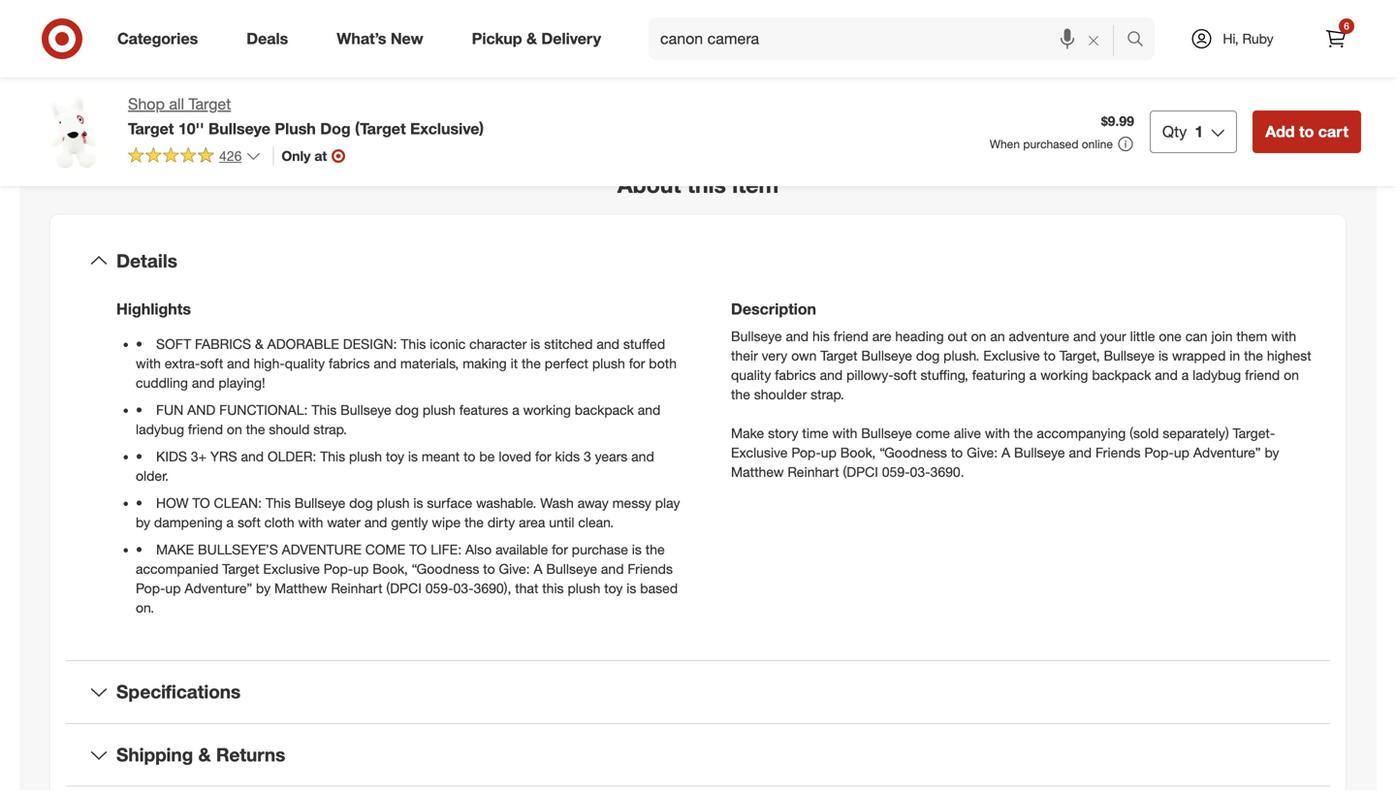 Task type: vqa. For each thing, say whether or not it's contained in the screenshot.
playing! at top
yes



Task type: locate. For each thing, give the bounding box(es) containing it.
toy
[[386, 448, 404, 465], [604, 580, 623, 597]]

play
[[655, 495, 680, 512]]

the inside • how to clean: this bullseye dog plush is surface washable. wash away messy play by dampening a soft cloth with water and gently wipe the dirty area until clean.
[[465, 514, 484, 531]]

1 horizontal spatial friends
[[1096, 444, 1141, 461]]

0 horizontal spatial ladybug
[[136, 421, 184, 438]]

0 vertical spatial "goodness
[[880, 444, 947, 461]]

03-
[[910, 464, 931, 481], [453, 580, 474, 597]]

0 horizontal spatial friends
[[628, 561, 673, 578]]

quality down adorable
[[285, 355, 325, 372]]

(dpci left 3690.
[[843, 464, 878, 481]]

space inside button
[[533, 32, 570, 49]]

this up older:
[[312, 402, 337, 419]]

0 horizontal spatial &
[[198, 744, 211, 766]]

on
[[971, 328, 987, 345], [1284, 367, 1299, 384], [227, 421, 242, 438]]

bullseye
[[208, 119, 271, 138], [731, 328, 782, 345], [862, 347, 913, 364], [1104, 347, 1155, 364], [341, 402, 391, 419], [861, 425, 912, 442], [1014, 444, 1065, 461], [295, 495, 346, 512], [546, 561, 597, 578]]

0 horizontal spatial a
[[534, 561, 543, 578]]

0 horizontal spatial to
[[192, 495, 210, 512]]

0 vertical spatial matthew
[[731, 464, 784, 481]]

dog inside • how to clean: this bullseye dog plush is surface washable. wash away messy play by dampening a soft cloth with water and gently wipe the dirty area until clean.
[[349, 495, 373, 512]]

target down his
[[821, 347, 858, 364]]

make
[[731, 425, 764, 442]]

0 horizontal spatial reinhart
[[331, 580, 383, 597]]

plush up gently
[[377, 495, 410, 512]]

accompanied
[[136, 561, 219, 578]]

a up that
[[534, 561, 543, 578]]

exclusive down adventure
[[263, 561, 320, 578]]

03- down come
[[910, 464, 931, 481]]

0 horizontal spatial working
[[523, 402, 571, 419]]

1 vertical spatial matthew
[[274, 580, 327, 597]]

to up the 3690), at the left bottom of page
[[483, 561, 495, 578]]

(dpci inside • make bullseye's adventure come to life: also available for purchase is the accompanied target exclusive pop-up book, "goodness to give: a bullseye and friends pop-up adventure" by matthew reinhart (dpci 059-03-3690), that this plush toy is based on.
[[386, 580, 422, 597]]

& up high-
[[255, 336, 264, 353]]

2 vertical spatial on
[[227, 421, 242, 438]]

working down target, at the right of page
[[1041, 367, 1088, 384]]

a right plan
[[522, 32, 530, 49]]

strap. inside bullseye and his friend are heading out on an adventure and your little one can join them with their very own target bullseye dog plush. exclusive to target, bullseye is wrapped in the highest quality fabrics and pillowy-soft stuffing, featuring a working backpack and a ladybug friend on the shoulder strap.
[[811, 386, 844, 403]]

is down one
[[1159, 347, 1169, 364]]

1 see from the left
[[79, 32, 103, 49]]

see left categories
[[79, 32, 103, 49]]

strap. inside the • fun and functional: this bullseye dog plush features a working backpack and ladybug friend on the should strap.
[[314, 421, 347, 438]]

plush inside the • fun and functional: this bullseye dog plush features a working backpack and ladybug friend on the should strap.
[[423, 402, 456, 419]]

0 horizontal spatial backpack
[[575, 402, 634, 419]]

see it in your space
[[295, 32, 415, 49]]

adventure" inside make story time with bullseye come alive with the accompanying (sold separately) target- exclusive pop-up book, "goodness to give: a bullseye and friends pop-up adventure" by matthew reinhart (dpci 059-03-3690.
[[1194, 444, 1261, 461]]

little
[[1130, 328, 1155, 345]]

specifications button
[[66, 662, 1330, 723]]

2 horizontal spatial by
[[1265, 444, 1280, 461]]

by inside • make bullseye's adventure come to life: also available for purchase is the accompanied target exclusive pop-up book, "goodness to give: a bullseye and friends pop-up adventure" by matthew reinhart (dpci 059-03-3690), that this plush toy is based on.
[[256, 580, 271, 597]]

0 horizontal spatial exclusive
[[263, 561, 320, 578]]

bullseye up water
[[295, 495, 346, 512]]

see this item in 3d button
[[35, 0, 238, 67]]

to
[[1299, 122, 1314, 141], [1044, 347, 1056, 364], [951, 444, 963, 461], [464, 448, 476, 465], [483, 561, 495, 578]]

up down time
[[821, 444, 837, 461]]

book, down come
[[373, 561, 408, 578]]

0 horizontal spatial "goodness
[[412, 561, 479, 578]]

by inside • how to clean: this bullseye dog plush is surface washable. wash away messy play by dampening a soft cloth with water and gently wipe the dirty area until clean.
[[136, 514, 150, 531]]

(dpci down come
[[386, 580, 422, 597]]

& left returns
[[198, 744, 211, 766]]

0 horizontal spatial quality
[[285, 355, 325, 372]]

highlights
[[116, 300, 191, 319]]

for left the kids on the bottom left of page
[[535, 448, 551, 465]]

2 horizontal spatial in
[[1230, 347, 1240, 364]]

a inside • make bullseye's adventure come to life: also available for purchase is the accompanied target exclusive pop-up book, "goodness to give: a bullseye and friends pop-up adventure" by matthew reinhart (dpci 059-03-3690), that this plush toy is based on.
[[534, 561, 543, 578]]

in
[[162, 32, 173, 49], [334, 32, 344, 49], [1230, 347, 1240, 364]]

0 horizontal spatial in
[[162, 32, 173, 49]]

to down adventure
[[1044, 347, 1056, 364]]

0 horizontal spatial 059-
[[425, 580, 453, 597]]

to left be
[[464, 448, 476, 465]]

0 vertical spatial toy
[[386, 448, 404, 465]]

059-
[[882, 464, 910, 481], [425, 580, 453, 597]]

what's new
[[337, 29, 423, 48]]

1 vertical spatial give:
[[499, 561, 530, 578]]

toy down the • fun and functional: this bullseye dog plush features a working backpack and ladybug friend on the should strap.
[[386, 448, 404, 465]]

1 horizontal spatial in
[[334, 32, 344, 49]]

0 horizontal spatial adventure"
[[185, 580, 252, 597]]

0 vertical spatial for
[[629, 355, 645, 372]]

plush
[[592, 355, 625, 372], [423, 402, 456, 419], [349, 448, 382, 465], [377, 495, 410, 512], [568, 580, 601, 597]]

1 vertical spatial a
[[534, 561, 543, 578]]

for
[[629, 355, 645, 372], [535, 448, 551, 465], [552, 541, 568, 558]]

What can we help you find? suggestions appear below search field
[[649, 17, 1132, 60]]

soft down the "fabrics"
[[200, 355, 223, 372]]

and up target, at the right of page
[[1073, 328, 1096, 345]]

1 vertical spatial book,
[[373, 561, 408, 578]]

soft inside • soft fabrics & adorable design: this iconic character is stitched and stuffed with extra-soft and high-quality fabrics and materials, making it the perfect plush for both cuddling and playing!
[[200, 355, 223, 372]]

that
[[515, 580, 539, 597]]

• soft
[[136, 336, 191, 353]]

2 horizontal spatial on
[[1284, 367, 1299, 384]]

this up the materials,
[[401, 336, 426, 353]]

alive
[[954, 425, 981, 442]]

0 horizontal spatial fabrics
[[329, 355, 370, 372]]

book, down pillowy-
[[841, 444, 876, 461]]

and right years
[[631, 448, 654, 465]]

reinhart down time
[[788, 464, 839, 481]]

1 horizontal spatial strap.
[[811, 386, 844, 403]]

book, inside make story time with bullseye come alive with the accompanying (sold separately) target- exclusive pop-up book, "goodness to give: a bullseye and friends pop-up adventure" by matthew reinhart (dpci 059-03-3690.
[[841, 444, 876, 461]]

plush for surface
[[377, 495, 410, 512]]

1 vertical spatial by
[[136, 514, 150, 531]]

item for about
[[732, 171, 779, 198]]

ladybug
[[1193, 367, 1241, 384], [136, 421, 184, 438]]

item right delivery
[[628, 32, 655, 49]]

exclusive up featuring
[[983, 347, 1040, 364]]

is up gently
[[413, 495, 423, 512]]

plush inside • make bullseye's adventure come to life: also available for purchase is the accompanied target exclusive pop-up book, "goodness to give: a bullseye and friends pop-up adventure" by matthew reinhart (dpci 059-03-3690), that this plush toy is based on.
[[568, 580, 601, 597]]

working inside bullseye and his friend are heading out on an adventure and your little one can join them with their very own target bullseye dog plush. exclusive to target, bullseye is wrapped in the highest quality fabrics and pillowy-soft stuffing, featuring a working backpack and a ladybug friend on the shoulder strap.
[[1041, 367, 1088, 384]]

cloth
[[265, 514, 294, 531]]

to inside • make bullseye's adventure come to life: also available for purchase is the accompanied target exclusive pop-up book, "goodness to give: a bullseye and friends pop-up adventure" by matthew reinhart (dpci 059-03-3690), that this plush toy is based on.
[[483, 561, 495, 578]]

"goodness down come
[[880, 444, 947, 461]]

a
[[1002, 444, 1011, 461], [534, 561, 543, 578]]

reinhart
[[788, 464, 839, 481], [331, 580, 383, 597]]

1 vertical spatial exclusive
[[731, 444, 788, 461]]

0 horizontal spatial 03-
[[453, 580, 474, 597]]

item
[[132, 32, 159, 49], [628, 32, 655, 49], [732, 171, 779, 198]]

stuffed
[[623, 336, 665, 353]]

highest
[[1267, 347, 1312, 364]]

matthew
[[731, 464, 784, 481], [274, 580, 327, 597]]

1 horizontal spatial working
[[1041, 367, 1088, 384]]

by down • how
[[136, 514, 150, 531]]

& inside dropdown button
[[198, 744, 211, 766]]

is left meant
[[408, 448, 418, 465]]

0 vertical spatial exclusive
[[983, 347, 1040, 364]]

dog down • soft fabrics & adorable design: this iconic character is stitched and stuffed with extra-soft and high-quality fabrics and materials, making it the perfect plush for both cuddling and playing!
[[395, 402, 419, 419]]

1 horizontal spatial for
[[552, 541, 568, 558]]

item up details dropdown button
[[732, 171, 779, 198]]

toy inside • kids 3+ yrs and older: this plush toy is meant to be loved for kids 3 years and older.
[[386, 448, 404, 465]]

a down the clean:
[[226, 514, 234, 531]]

fabrics
[[195, 336, 251, 353]]

2 vertical spatial friend
[[188, 421, 223, 438]]

2 vertical spatial dog
[[349, 495, 373, 512]]

1 horizontal spatial soft
[[238, 514, 261, 531]]

1 horizontal spatial by
[[256, 580, 271, 597]]

item left "3d"
[[132, 32, 159, 49]]

exclusive inside make story time with bullseye come alive with the accompanying (sold separately) target- exclusive pop-up book, "goodness to give: a bullseye and friends pop-up adventure" by matthew reinhart (dpci 059-03-3690.
[[731, 444, 788, 461]]

plush down purchase
[[568, 580, 601, 597]]

0 vertical spatial dog
[[916, 347, 940, 364]]

0 vertical spatial to
[[192, 495, 210, 512]]

1 horizontal spatial it
[[511, 355, 518, 372]]

qty 1
[[1163, 122, 1204, 141]]

matthew inside • make bullseye's adventure come to life: also available for purchase is the accompanied target exclusive pop-up book, "goodness to give: a bullseye and friends pop-up adventure" by matthew reinhart (dpci 059-03-3690), that this plush toy is based on.
[[274, 580, 327, 597]]

see right deals
[[295, 32, 319, 49]]

0 vertical spatial it
[[323, 32, 330, 49]]

"goodness down life:
[[412, 561, 479, 578]]

backpack
[[1092, 367, 1151, 384], [575, 402, 634, 419]]

0 horizontal spatial dog
[[349, 495, 373, 512]]

adventure" down bullseye's at the bottom left
[[185, 580, 252, 597]]

your inside button
[[348, 32, 374, 49]]

working down perfect
[[523, 402, 571, 419]]

see inside button
[[79, 32, 103, 49]]

the down their
[[731, 386, 750, 403]]

1 horizontal spatial reinhart
[[788, 464, 839, 481]]

0 horizontal spatial your
[[348, 32, 374, 49]]

on left an
[[971, 328, 987, 345]]

space inside button
[[378, 32, 415, 49]]

design:
[[343, 336, 397, 353]]

1 vertical spatial reinhart
[[331, 580, 383, 597]]

to inside the add to cart button
[[1299, 122, 1314, 141]]

book, inside • make bullseye's adventure come to life: also available for purchase is the accompanied target exclusive pop-up book, "goodness to give: a bullseye and friends pop-up adventure" by matthew reinhart (dpci 059-03-3690), that this plush toy is based on.
[[373, 561, 408, 578]]

hi, ruby
[[1223, 30, 1274, 47]]

1 vertical spatial for
[[535, 448, 551, 465]]

1 vertical spatial 059-
[[425, 580, 453, 597]]

in inside bullseye and his friend are heading out on an adventure and your little one can join them with their very own target bullseye dog plush. exclusive to target, bullseye is wrapped in the highest quality fabrics and pillowy-soft stuffing, featuring a working backpack and a ladybug friend on the shoulder strap.
[[1230, 347, 1240, 364]]

2 horizontal spatial &
[[527, 29, 537, 48]]

soft
[[200, 355, 223, 372], [894, 367, 917, 384], [238, 514, 261, 531]]

soft down the clean:
[[238, 514, 261, 531]]

their
[[731, 347, 758, 364]]

1 horizontal spatial to
[[409, 541, 427, 558]]

• fun and functional: this bullseye dog plush features a working backpack and ladybug friend on the should strap.
[[136, 402, 661, 438]]

friend down and on the bottom
[[188, 421, 223, 438]]

by down the target-
[[1265, 444, 1280, 461]]

quality inside • soft fabrics & adorable design: this iconic character is stitched and stuffed with extra-soft and high-quality fabrics and materials, making it the perfect plush for both cuddling and playing!
[[285, 355, 325, 372]]

shipping & returns
[[116, 744, 285, 766]]

dog for away
[[349, 495, 373, 512]]

1 horizontal spatial see
[[295, 32, 319, 49]]

this inside • soft fabrics & adorable design: this iconic character is stitched and stuffed with extra-soft and high-quality fabrics and materials, making it the perfect plush for both cuddling and playing!
[[401, 336, 426, 353]]

is left the stitched
[[531, 336, 540, 353]]

target down bullseye's at the bottom left
[[222, 561, 259, 578]]

dog inside the • fun and functional: this bullseye dog plush features a working backpack and ladybug friend on the should strap.
[[395, 402, 419, 419]]

& for delivery
[[527, 29, 537, 48]]

1 vertical spatial (dpci
[[386, 580, 422, 597]]

separately)
[[1163, 425, 1229, 442]]

exclusive down make
[[731, 444, 788, 461]]

059- left 3690.
[[882, 464, 910, 481]]

& inside • soft fabrics & adorable design: this iconic character is stitched and stuffed with extra-soft and high-quality fabrics and materials, making it the perfect plush for both cuddling and playing!
[[255, 336, 264, 353]]

for inside • soft fabrics & adorable design: this iconic character is stitched and stuffed with extra-soft and high-quality fabrics and materials, making it the perfect plush for both cuddling and playing!
[[629, 355, 645, 372]]

making
[[463, 355, 507, 372]]

0 horizontal spatial for
[[535, 448, 551, 465]]

0 vertical spatial ladybug
[[1193, 367, 1241, 384]]

1 horizontal spatial 03-
[[910, 464, 931, 481]]

2 horizontal spatial friend
[[1245, 367, 1280, 384]]

1 horizontal spatial book,
[[841, 444, 876, 461]]

0 horizontal spatial book,
[[373, 561, 408, 578]]

purchased
[[1023, 137, 1079, 151]]

pop- down time
[[792, 444, 821, 461]]

0 horizontal spatial matthew
[[274, 580, 327, 597]]

0 horizontal spatial (dpci
[[386, 580, 422, 597]]

this
[[401, 336, 426, 353], [312, 402, 337, 419], [320, 448, 345, 465], [266, 495, 291, 512]]

bullseye down are
[[862, 347, 913, 364]]

is inside • kids 3+ yrs and older: this plush toy is meant to be loved for kids 3 years and older.
[[408, 448, 418, 465]]

it inside • soft fabrics & adorable design: this iconic character is stitched and stuffed with extra-soft and high-quality fabrics and materials, making it the perfect plush for both cuddling and playing!
[[511, 355, 518, 372]]

own
[[791, 347, 817, 364]]

426
[[219, 147, 242, 164]]

friend right his
[[834, 328, 869, 345]]

soft left the stuffing,
[[894, 367, 917, 384]]

returns
[[216, 744, 285, 766]]

1 horizontal spatial toy
[[604, 580, 623, 597]]

friends up based at bottom left
[[628, 561, 673, 578]]

1 vertical spatial to
[[409, 541, 427, 558]]

1 vertical spatial your
[[1100, 328, 1127, 345]]

quality down their
[[731, 367, 771, 384]]

plush left features
[[423, 402, 456, 419]]

a inside the • fun and functional: this bullseye dog plush features a working backpack and ladybug friend on the should strap.
[[512, 402, 520, 419]]

this right older:
[[320, 448, 345, 465]]

3d
[[177, 32, 194, 49]]

2 space from the left
[[533, 32, 570, 49]]

0 vertical spatial book,
[[841, 444, 876, 461]]

friends
[[1096, 444, 1141, 461], [628, 561, 673, 578]]

"goodness inside • make bullseye's adventure come to life: also available for purchase is the accompanied target exclusive pop-up book, "goodness to give: a bullseye and friends pop-up adventure" by matthew reinhart (dpci 059-03-3690), that this plush toy is based on.
[[412, 561, 479, 578]]

qty
[[1163, 122, 1187, 141]]

dog down heading
[[916, 347, 940, 364]]

1 horizontal spatial item
[[628, 32, 655, 49]]

059- inside • make bullseye's adventure come to life: also available for purchase is the accompanied target exclusive pop-up book, "goodness to give: a bullseye and friends pop-up adventure" by matthew reinhart (dpci 059-03-3690), that this plush toy is based on.
[[425, 580, 453, 597]]

1 space from the left
[[378, 32, 415, 49]]

"goodness
[[880, 444, 947, 461], [412, 561, 479, 578]]

clean.
[[578, 514, 614, 531]]

matthew down adventure
[[274, 580, 327, 597]]

on up yrs
[[227, 421, 242, 438]]

space
[[378, 32, 415, 49], [533, 32, 570, 49]]

it inside button
[[323, 32, 330, 49]]

0 horizontal spatial strap.
[[314, 421, 347, 438]]

0 vertical spatial 059-
[[882, 464, 910, 481]]

2 see from the left
[[295, 32, 319, 49]]

strap. up time
[[811, 386, 844, 403]]

friend
[[834, 328, 869, 345], [1245, 367, 1280, 384], [188, 421, 223, 438]]

1 horizontal spatial 059-
[[882, 464, 910, 481]]

high-
[[254, 355, 285, 372]]

the up based at bottom left
[[646, 541, 665, 558]]

0 vertical spatial your
[[348, 32, 374, 49]]

to left life:
[[409, 541, 427, 558]]

1 horizontal spatial your
[[1100, 328, 1127, 345]]

them
[[1237, 328, 1268, 345]]

0 vertical spatial (dpci
[[843, 464, 878, 481]]

shoulder
[[754, 386, 807, 403]]

and inside • make bullseye's adventure come to life: also available for purchase is the accompanied target exclusive pop-up book, "goodness to give: a bullseye and friends pop-up adventure" by matthew reinhart (dpci 059-03-3690), that this plush toy is based on.
[[601, 561, 624, 578]]

target-
[[1233, 425, 1275, 442]]

it left what's
[[323, 32, 330, 49]]

to right 'add'
[[1299, 122, 1314, 141]]

bullseye up 426
[[208, 119, 271, 138]]

0 vertical spatial friends
[[1096, 444, 1141, 461]]

1 horizontal spatial on
[[971, 328, 987, 345]]

fabrics inside • soft fabrics & adorable design: this iconic character is stitched and stuffed with extra-soft and high-quality fabrics and materials, making it the perfect plush for both cuddling and playing!
[[329, 355, 370, 372]]

bullseye down little
[[1104, 347, 1155, 364]]

target inside bullseye and his friend are heading out on an adventure and your little one can join them with their very own target bullseye dog plush. exclusive to target, bullseye is wrapped in the highest quality fabrics and pillowy-soft stuffing, featuring a working backpack and a ladybug friend on the shoulder strap.
[[821, 347, 858, 364]]

• fun
[[136, 402, 184, 419]]

featuring
[[972, 367, 1026, 384]]

the inside • make bullseye's adventure come to life: also available for purchase is the accompanied target exclusive pop-up book, "goodness to give: a bullseye and friends pop-up adventure" by matthew reinhart (dpci 059-03-3690), that this plush toy is based on.
[[646, 541, 665, 558]]

give: inside • make bullseye's adventure come to life: also available for purchase is the accompanied target exclusive pop-up book, "goodness to give: a bullseye and friends pop-up adventure" by matthew reinhart (dpci 059-03-3690), that this plush toy is based on.
[[499, 561, 530, 578]]

give: down the alive
[[967, 444, 998, 461]]

0 horizontal spatial soft
[[200, 355, 223, 372]]

and inside • how to clean: this bullseye dog plush is surface washable. wash away messy play by dampening a soft cloth with water and gently wipe the dirty area until clean.
[[364, 514, 387, 531]]

target inside • make bullseye's adventure come to life: also available for purchase is the accompanied target exclusive pop-up book, "goodness to give: a bullseye and friends pop-up adventure" by matthew reinhart (dpci 059-03-3690), that this plush toy is based on.
[[222, 561, 259, 578]]

2 horizontal spatial exclusive
[[983, 347, 1040, 364]]

a
[[522, 32, 530, 49], [1030, 367, 1037, 384], [1182, 367, 1189, 384], [512, 402, 520, 419], [226, 514, 234, 531]]

0 horizontal spatial on
[[227, 421, 242, 438]]

and up come
[[364, 514, 387, 531]]

2 vertical spatial &
[[198, 744, 211, 766]]

up
[[821, 444, 837, 461], [1174, 444, 1190, 461], [353, 561, 369, 578], [165, 580, 181, 597]]

working
[[1041, 367, 1088, 384], [523, 402, 571, 419]]

give: down the available
[[499, 561, 530, 578]]

1 vertical spatial "goodness
[[412, 561, 479, 578]]

ladybug down • fun on the left bottom of page
[[136, 421, 184, 438]]

plush inside • kids 3+ yrs and older: this plush toy is meant to be loved for kids 3 years and older.
[[349, 448, 382, 465]]

1 vertical spatial backpack
[[575, 402, 634, 419]]

0 horizontal spatial friend
[[188, 421, 223, 438]]

plush inside • how to clean: this bullseye dog plush is surface washable. wash away messy play by dampening a soft cloth with water and gently wipe the dirty area until clean.
[[377, 495, 410, 512]]

0 horizontal spatial item
[[132, 32, 159, 49]]

1 vertical spatial adventure"
[[185, 580, 252, 597]]

dog
[[320, 119, 351, 138]]

make story time with bullseye come alive with the accompanying (sold separately) target- exclusive pop-up book, "goodness to give: a bullseye and friends pop-up adventure" by matthew reinhart (dpci 059-03-3690.
[[731, 425, 1280, 481]]

0 vertical spatial 03-
[[910, 464, 931, 481]]

about this item
[[618, 171, 779, 198]]

the left dirty
[[465, 514, 484, 531]]

fabrics down own
[[775, 367, 816, 384]]

exclusive
[[983, 347, 1040, 364], [731, 444, 788, 461], [263, 561, 320, 578]]

03- inside • make bullseye's adventure come to life: also available for purchase is the accompanied target exclusive pop-up book, "goodness to give: a bullseye and friends pop-up adventure" by matthew reinhart (dpci 059-03-3690), that this plush toy is based on.
[[453, 580, 474, 597]]

1 horizontal spatial matthew
[[731, 464, 784, 481]]

2 horizontal spatial dog
[[916, 347, 940, 364]]

2 vertical spatial by
[[256, 580, 271, 597]]

is inside • soft fabrics & adorable design: this iconic character is stitched and stuffed with extra-soft and high-quality fabrics and materials, making it the perfect plush for both cuddling and playing!
[[531, 336, 540, 353]]

0 vertical spatial &
[[527, 29, 537, 48]]

strap. right should
[[314, 421, 347, 438]]

0 vertical spatial adventure"
[[1194, 444, 1261, 461]]

0 vertical spatial by
[[1265, 444, 1280, 461]]

adventure
[[282, 541, 362, 558]]

a right features
[[512, 402, 520, 419]]

matthew down make
[[731, 464, 784, 481]]

0 vertical spatial a
[[1002, 444, 1011, 461]]

0 horizontal spatial it
[[323, 32, 330, 49]]

shipping
[[116, 744, 193, 766]]

1 horizontal spatial dog
[[395, 402, 419, 419]]

soft inside bullseye and his friend are heading out on an adventure and your little one can join them with their very own target bullseye dog plush. exclusive to target, bullseye is wrapped in the highest quality fabrics and pillowy-soft stuffing, featuring a working backpack and a ladybug friend on the shoulder strap.
[[894, 367, 917, 384]]

&
[[527, 29, 537, 48], [255, 336, 264, 353], [198, 744, 211, 766]]

with inside • soft fabrics & adorable design: this iconic character is stitched and stuffed with extra-soft and high-quality fabrics and materials, making it the perfect plush for both cuddling and playing!
[[136, 355, 161, 372]]

ladybug inside bullseye and his friend are heading out on an adventure and your little one can join them with their very own target bullseye dog plush. exclusive to target, bullseye is wrapped in the highest quality fabrics and pillowy-soft stuffing, featuring a working backpack and a ladybug friend on the shoulder strap.
[[1193, 367, 1241, 384]]

the
[[1244, 347, 1264, 364], [522, 355, 541, 372], [731, 386, 750, 403], [246, 421, 265, 438], [1014, 425, 1033, 442], [465, 514, 484, 531], [646, 541, 665, 558]]

ladybug down wrapped
[[1193, 367, 1241, 384]]

friends down (sold
[[1096, 444, 1141, 461]]

for inside • kids 3+ yrs and older: this plush toy is meant to be loved for kids 3 years and older.
[[535, 448, 551, 465]]

2 vertical spatial for
[[552, 541, 568, 558]]

shop all target target 10'' bullseye plush dog (target exclusive)
[[128, 95, 484, 138]]

1 horizontal spatial (dpci
[[843, 464, 878, 481]]

reinhart down come
[[331, 580, 383, 597]]

see inside button
[[295, 32, 319, 49]]

a inside • how to clean: this bullseye dog plush is surface washable. wash away messy play by dampening a soft cloth with water and gently wipe the dirty area until clean.
[[226, 514, 234, 531]]

heading
[[895, 328, 944, 345]]

1 horizontal spatial backpack
[[1092, 367, 1151, 384]]

6 link
[[1315, 17, 1358, 60]]

dog inside bullseye and his friend are heading out on an adventure and your little one can join them with their very own target bullseye dog plush. exclusive to target, bullseye is wrapped in the highest quality fabrics and pillowy-soft stuffing, featuring a working backpack and a ladybug friend on the shoulder strap.
[[916, 347, 940, 364]]

is inside • how to clean: this bullseye dog plush is surface washable. wash away messy play by dampening a soft cloth with water and gently wipe the dirty area until clean.
[[413, 495, 423, 512]]

2 horizontal spatial soft
[[894, 367, 917, 384]]

reinhart inside make story time with bullseye come alive with the accompanying (sold separately) target- exclusive pop-up book, "goodness to give: a bullseye and friends pop-up adventure" by matthew reinhart (dpci 059-03-3690.
[[788, 464, 839, 481]]

and down purchase
[[601, 561, 624, 578]]

by inside make story time with bullseye come alive with the accompanying (sold separately) target- exclusive pop-up book, "goodness to give: a bullseye and friends pop-up adventure" by matthew reinhart (dpci 059-03-3690.
[[1265, 444, 1280, 461]]



Task type: describe. For each thing, give the bounding box(es) containing it.
6
[[1344, 20, 1350, 32]]

your inside bullseye and his friend are heading out on an adventure and your little one can join them with their very own target bullseye dog plush. exclusive to target, bullseye is wrapped in the highest quality fabrics and pillowy-soft stuffing, featuring a working backpack and a ladybug friend on the shoulder strap.
[[1100, 328, 1127, 345]]

stuffing,
[[921, 367, 969, 384]]

pop- down (sold
[[1145, 444, 1174, 461]]

and left stuffed in the top left of the page
[[597, 336, 620, 353]]

0 vertical spatial on
[[971, 328, 987, 345]]

(dpci inside make story time with bullseye come alive with the accompanying (sold separately) target- exclusive pop-up book, "goodness to give: a bullseye and friends pop-up adventure" by matthew reinhart (dpci 059-03-3690.
[[843, 464, 878, 481]]

up down accompanied
[[165, 580, 181, 597]]

backpack inside bullseye and his friend are heading out on an adventure and your little one can join them with their very own target bullseye dog plush. exclusive to target, bullseye is wrapped in the highest quality fabrics and pillowy-soft stuffing, featuring a working backpack and a ladybug friend on the shoulder strap.
[[1092, 367, 1151, 384]]

the inside make story time with bullseye come alive with the accompanying (sold separately) target- exclusive pop-up book, "goodness to give: a bullseye and friends pop-up adventure" by matthew reinhart (dpci 059-03-3690.
[[1014, 425, 1033, 442]]

matthew inside make story time with bullseye come alive with the accompanying (sold separately) target- exclusive pop-up book, "goodness to give: a bullseye and friends pop-up adventure" by matthew reinhart (dpci 059-03-3690.
[[731, 464, 784, 481]]

come
[[916, 425, 950, 442]]

exclusive inside • make bullseye's adventure come to life: also available for purchase is the accompanied target exclusive pop-up book, "goodness to give: a bullseye and friends pop-up adventure" by matthew reinhart (dpci 059-03-3690), that this plush toy is based on.
[[263, 561, 320, 578]]

adventure" inside • make bullseye's adventure come to life: also available for purchase is the accompanied target exclusive pop-up book, "goodness to give: a bullseye and friends pop-up adventure" by matthew reinhart (dpci 059-03-3690), that this plush toy is based on.
[[185, 580, 252, 597]]

be
[[479, 448, 495, 465]]

adventure
[[1009, 328, 1070, 345]]

what's new link
[[320, 17, 448, 60]]

and left pillowy-
[[820, 367, 843, 384]]

with inside • how to clean: this bullseye dog plush is surface washable. wash away messy play by dampening a soft cloth with water and gently wipe the dirty area until clean.
[[298, 514, 323, 531]]

03- inside make story time with bullseye come alive with the accompanying (sold separately) target- exclusive pop-up book, "goodness to give: a bullseye and friends pop-up adventure" by matthew reinhart (dpci 059-03-3690.
[[910, 464, 931, 481]]

exclusive inside bullseye and his friend are heading out on an adventure and your little one can join them with their very own target bullseye dog plush. exclusive to target, bullseye is wrapped in the highest quality fabrics and pillowy-soft stuffing, featuring a working backpack and a ladybug friend on the shoulder strap.
[[983, 347, 1040, 364]]

plush inside • soft fabrics & adorable design: this iconic character is stitched and stuffed with extra-soft and high-quality fabrics and materials, making it the perfect plush for both cuddling and playing!
[[592, 355, 625, 372]]

this inside • make bullseye's adventure come to life: also available for purchase is the accompanied target exclusive pop-up book, "goodness to give: a bullseye and friends pop-up adventure" by matthew reinhart (dpci 059-03-3690), that this plush toy is based on.
[[542, 580, 564, 597]]

and up and on the bottom
[[192, 374, 215, 391]]

• how to clean: this bullseye dog plush is surface washable. wash away messy play by dampening a soft cloth with water and gently wipe the dirty area until clean.
[[136, 495, 680, 531]]

only at
[[282, 147, 327, 164]]

washable.
[[476, 495, 537, 512]]

the inside • soft fabrics & adorable design: this iconic character is stitched and stuffed with extra-soft and high-quality fabrics and materials, making it the perfect plush for both cuddling and playing!
[[522, 355, 541, 372]]

accompanying
[[1037, 425, 1126, 442]]

image of target 10'' bullseye plush dog (target exclusive) image
[[35, 93, 112, 171]]

"goodness inside make story time with bullseye come alive with the accompanying (sold separately) target- exclusive pop-up book, "goodness to give: a bullseye and friends pop-up adventure" by matthew reinhart (dpci 059-03-3690.
[[880, 444, 947, 461]]

(sold
[[1130, 425, 1159, 442]]

target up 10''
[[189, 95, 231, 113]]

and inside the • fun and functional: this bullseye dog plush features a working backpack and ladybug friend on the should strap.
[[638, 402, 661, 419]]

and up own
[[786, 328, 809, 345]]

item for see
[[132, 32, 159, 49]]

0 vertical spatial friend
[[834, 328, 869, 345]]

dampening
[[154, 514, 223, 531]]

plush.
[[944, 347, 980, 364]]

with inside bullseye and his friend are heading out on an adventure and your little one can join them with their very own target bullseye dog plush. exclusive to target, bullseye is wrapped in the highest quality fabrics and pillowy-soft stuffing, featuring a working backpack and a ladybug friend on the shoulder strap.
[[1272, 328, 1297, 345]]

one
[[1159, 328, 1182, 345]]

this inside the • fun and functional: this bullseye dog plush features a working backpack and ladybug friend on the should strap.
[[312, 402, 337, 419]]

• kids 3+ yrs and older: this plush toy is meant to be loved for kids 3 years and older.
[[136, 448, 654, 485]]

and right yrs
[[241, 448, 264, 465]]

stitched
[[544, 336, 593, 353]]

friends inside make story time with bullseye come alive with the accompanying (sold separately) target- exclusive pop-up book, "goodness to give: a bullseye and friends pop-up adventure" by matthew reinhart (dpci 059-03-3690.
[[1096, 444, 1141, 461]]

shipping & returns button
[[66, 724, 1330, 786]]

area
[[519, 514, 545, 531]]

and down design:
[[374, 355, 397, 372]]

the down the them
[[1244, 347, 1264, 364]]

• make
[[136, 541, 194, 558]]

friends inside • make bullseye's adventure come to life: also available for purchase is the accompanied target exclusive pop-up book, "goodness to give: a bullseye and friends pop-up adventure" by matthew reinhart (dpci 059-03-3690), that this plush toy is based on.
[[628, 561, 673, 578]]

based
[[640, 580, 678, 597]]

plush for a
[[423, 402, 456, 419]]

bullseye down the accompanying
[[1014, 444, 1065, 461]]

bullseye up their
[[731, 328, 782, 345]]

should
[[269, 421, 310, 438]]

pickup & delivery link
[[455, 17, 626, 60]]

online
[[1082, 137, 1113, 151]]

plan
[[492, 32, 519, 49]]

in inside button
[[334, 32, 344, 49]]

details button
[[66, 230, 1330, 292]]

up down come
[[353, 561, 369, 578]]

hi,
[[1223, 30, 1239, 47]]

come
[[365, 541, 406, 558]]

• make bullseye's adventure come to life: also available for purchase is the accompanied target exclusive pop-up book, "goodness to give: a bullseye and friends pop-up adventure" by matthew reinhart (dpci 059-03-3690), that this plush toy is based on.
[[136, 541, 678, 616]]

$9.99
[[1101, 113, 1134, 130]]

3
[[584, 448, 591, 465]]

plush
[[275, 119, 316, 138]]

bullseye inside "shop all target target 10'' bullseye plush dog (target exclusive)"
[[208, 119, 271, 138]]

kids
[[555, 448, 580, 465]]

story
[[768, 425, 799, 442]]

years
[[595, 448, 628, 465]]

on inside the • fun and functional: this bullseye dog plush features a working backpack and ladybug friend on the should strap.
[[227, 421, 242, 438]]

(target
[[355, 119, 406, 138]]

this right delivery
[[603, 32, 625, 49]]

this inside • kids 3+ yrs and older: this plush toy is meant to be loved for kids 3 years and older.
[[320, 448, 345, 465]]

very
[[762, 347, 788, 364]]

pillowy-
[[847, 367, 894, 384]]

life:
[[431, 541, 462, 558]]

in inside button
[[162, 32, 173, 49]]

pop- up on.
[[136, 580, 165, 597]]

pickup & delivery
[[472, 29, 601, 48]]

a inside make story time with bullseye come alive with the accompanying (sold separately) target- exclusive pop-up book, "goodness to give: a bullseye and friends pop-up adventure" by matthew reinhart (dpci 059-03-3690.
[[1002, 444, 1011, 461]]

also
[[465, 541, 492, 558]]

1
[[1195, 122, 1204, 141]]

iconic
[[430, 336, 466, 353]]

perfect
[[545, 355, 589, 372]]

an
[[990, 328, 1005, 345]]

bullseye inside • how to clean: this bullseye dog plush is surface washable. wash away messy play by dampening a soft cloth with water and gently wipe the dirty area until clean.
[[295, 495, 346, 512]]

this inside • how to clean: this bullseye dog plush is surface washable. wash away messy play by dampening a soft cloth with water and gently wipe the dirty area until clean.
[[266, 495, 291, 512]]

search
[[1118, 31, 1165, 50]]

his
[[813, 328, 830, 345]]

adorable
[[267, 336, 339, 353]]

when
[[990, 137, 1020, 151]]

ladybug inside the • fun and functional: this bullseye dog plush features a working backpack and ladybug friend on the should strap.
[[136, 421, 184, 438]]

clean:
[[214, 495, 262, 512]]

exclusive)
[[410, 119, 484, 138]]

to inside • make bullseye's adventure come to life: also available for purchase is the accompanied target exclusive pop-up book, "goodness to give: a bullseye and friends pop-up adventure" by matthew reinhart (dpci 059-03-3690), that this plush toy is based on.
[[409, 541, 427, 558]]

wrapped
[[1172, 347, 1226, 364]]

out
[[948, 328, 968, 345]]

specifications
[[116, 681, 241, 703]]

a down wrapped
[[1182, 367, 1189, 384]]

give: inside make story time with bullseye come alive with the accompanying (sold separately) target- exclusive pop-up book, "goodness to give: a bullseye and friends pop-up adventure" by matthew reinhart (dpci 059-03-3690.
[[967, 444, 998, 461]]

see for see this item in 3d
[[79, 32, 103, 49]]

this left "3d"
[[107, 32, 128, 49]]

a inside button
[[522, 32, 530, 49]]

bullseye inside the • fun and functional: this bullseye dog plush features a working backpack and ladybug friend on the should strap.
[[341, 402, 391, 419]]

to inside • kids 3+ yrs and older: this plush toy is meant to be loved for kids 3 years and older.
[[464, 448, 476, 465]]

059- inside make story time with bullseye come alive with the accompanying (sold separately) target- exclusive pop-up book, "goodness to give: a bullseye and friends pop-up adventure" by matthew reinhart (dpci 059-03-3690.
[[882, 464, 910, 481]]

add
[[1266, 122, 1295, 141]]

extra-
[[165, 355, 200, 372]]

• how
[[136, 495, 189, 512]]

fabrics inside bullseye and his friend are heading out on an adventure and your little one can join them with their very own target bullseye dog plush. exclusive to target, bullseye is wrapped in the highest quality fabrics and pillowy-soft stuffing, featuring a working backpack and a ladybug friend on the shoulder strap.
[[775, 367, 816, 384]]

see it in your space button
[[253, 0, 456, 67]]

details
[[116, 250, 177, 272]]

until
[[549, 514, 575, 531]]

target down the shop on the left
[[128, 119, 174, 138]]

new
[[391, 29, 423, 48]]

see this item in 3d
[[79, 32, 194, 49]]

ruby
[[1243, 30, 1274, 47]]

quality inside bullseye and his friend are heading out on an adventure and your little one can join them with their very own target bullseye dog plush. exclusive to target, bullseye is wrapped in the highest quality fabrics and pillowy-soft stuffing, featuring a working backpack and a ladybug friend on the shoulder strap.
[[731, 367, 771, 384]]

& for returns
[[198, 744, 211, 766]]

plush for is
[[349, 448, 382, 465]]

and up playing!
[[227, 355, 250, 372]]

up down "separately)"
[[1174, 444, 1190, 461]]

plan a space with this item button
[[472, 0, 675, 67]]

a right featuring
[[1030, 367, 1037, 384]]

join
[[1212, 328, 1233, 345]]

working inside the • fun and functional: this bullseye dog plush features a working backpack and ladybug friend on the should strap.
[[523, 402, 571, 419]]

friend inside the • fun and functional: this bullseye dog plush features a working backpack and ladybug friend on the should strap.
[[188, 421, 223, 438]]

to inside make story time with bullseye come alive with the accompanying (sold separately) target- exclusive pop-up book, "goodness to give: a bullseye and friends pop-up adventure" by matthew reinhart (dpci 059-03-3690.
[[951, 444, 963, 461]]

soft inside • how to clean: this bullseye dog plush is surface washable. wash away messy play by dampening a soft cloth with water and gently wipe the dirty area until clean.
[[238, 514, 261, 531]]

reinhart inside • make bullseye's adventure come to life: also available for purchase is the accompanied target exclusive pop-up book, "goodness to give: a bullseye and friends pop-up adventure" by matthew reinhart (dpci 059-03-3690), that this plush toy is based on.
[[331, 580, 383, 597]]

3690),
[[474, 580, 511, 597]]

426 link
[[128, 146, 261, 169]]

what's
[[337, 29, 386, 48]]

add to cart button
[[1253, 111, 1361, 153]]

time
[[802, 425, 829, 442]]

for inside • make bullseye's adventure come to life: also available for purchase is the accompanied target exclusive pop-up book, "goodness to give: a bullseye and friends pop-up adventure" by matthew reinhart (dpci 059-03-3690), that this plush toy is based on.
[[552, 541, 568, 558]]

is left based at bottom left
[[627, 580, 637, 597]]

backpack inside the • fun and functional: this bullseye dog plush features a working backpack and ladybug friend on the should strap.
[[575, 402, 634, 419]]

is inside bullseye and his friend are heading out on an adventure and your little one can join them with their very own target bullseye dog plush. exclusive to target, bullseye is wrapped in the highest quality fabrics and pillowy-soft stuffing, featuring a working backpack and a ladybug friend on the shoulder strap.
[[1159, 347, 1169, 364]]

bullseye and his friend are heading out on an adventure and your little one can join them with their very own target bullseye dog plush. exclusive to target, bullseye is wrapped in the highest quality fabrics and pillowy-soft stuffing, featuring a working backpack and a ladybug friend on the shoulder strap.
[[731, 328, 1312, 403]]

features
[[459, 402, 508, 419]]

see for see it in your space
[[295, 32, 319, 49]]

• kids
[[136, 448, 187, 465]]

pop- down adventure
[[324, 561, 353, 578]]

the inside the • fun and functional: this bullseye dog plush features a working backpack and ladybug friend on the should strap.
[[246, 421, 265, 438]]

image gallery element
[[35, 0, 675, 125]]

older.
[[136, 468, 169, 485]]

water
[[327, 514, 361, 531]]

dog for and
[[395, 402, 419, 419]]

to inside • how to clean: this bullseye dog plush is surface washable. wash away messy play by dampening a soft cloth with water and gently wipe the dirty area until clean.
[[192, 495, 210, 512]]

with inside the plan a space with this item button
[[574, 32, 599, 49]]

and down wrapped
[[1155, 367, 1178, 384]]

to inside bullseye and his friend are heading out on an adventure and your little one can join them with their very own target bullseye dog plush. exclusive to target, bullseye is wrapped in the highest quality fabrics and pillowy-soft stuffing, featuring a working backpack and a ladybug friend on the shoulder strap.
[[1044, 347, 1056, 364]]

cuddling
[[136, 374, 188, 391]]

categories
[[117, 29, 198, 48]]

and inside make story time with bullseye come alive with the accompanying (sold separately) target- exclusive pop-up book, "goodness to give: a bullseye and friends pop-up adventure" by matthew reinhart (dpci 059-03-3690.
[[1069, 444, 1092, 461]]

target,
[[1060, 347, 1100, 364]]

this right about
[[687, 171, 726, 198]]

bullseye inside • make bullseye's adventure come to life: also available for purchase is the accompanied target exclusive pop-up book, "goodness to give: a bullseye and friends pop-up adventure" by matthew reinhart (dpci 059-03-3690), that this plush toy is based on.
[[546, 561, 597, 578]]

bullseye left come
[[861, 425, 912, 442]]

toy inside • make bullseye's adventure come to life: also available for purchase is the accompanied target exclusive pop-up book, "goodness to give: a bullseye and friends pop-up adventure" by matthew reinhart (dpci 059-03-3690), that this plush toy is based on.
[[604, 580, 623, 597]]

is right purchase
[[632, 541, 642, 558]]



